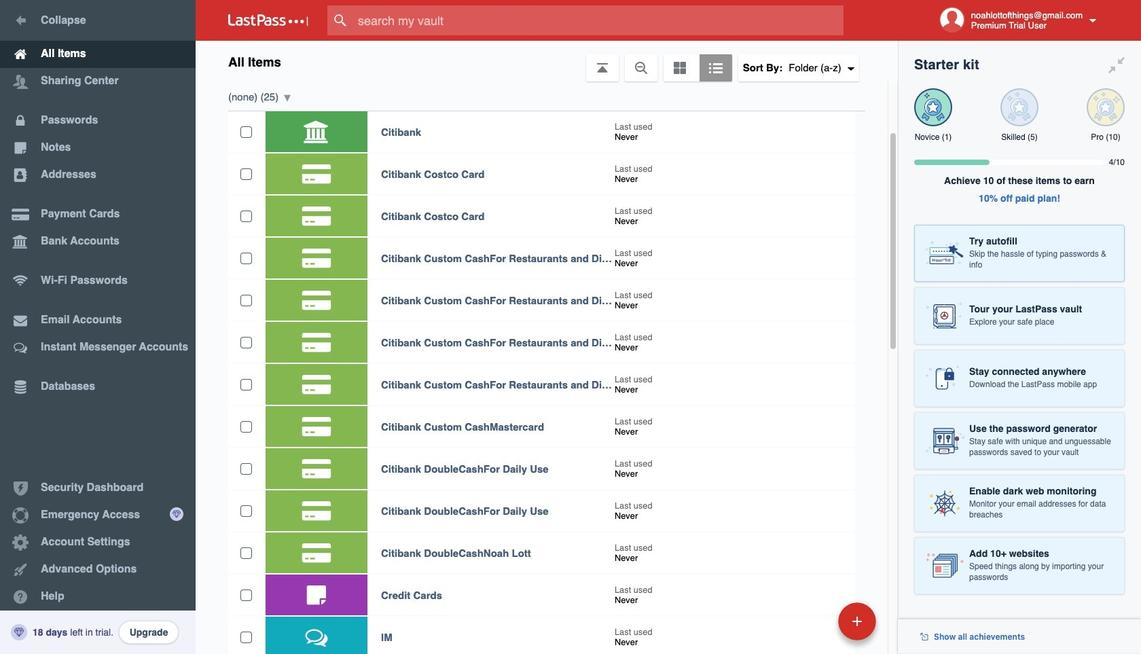 Task type: vqa. For each thing, say whether or not it's contained in the screenshot.
New Item icon
no



Task type: describe. For each thing, give the bounding box(es) containing it.
main navigation navigation
[[0, 0, 196, 654]]

new item element
[[745, 602, 881, 641]]

vault options navigation
[[196, 41, 898, 82]]



Task type: locate. For each thing, give the bounding box(es) containing it.
new item navigation
[[745, 599, 885, 654]]

search my vault text field
[[328, 5, 870, 35]]

Search search field
[[328, 5, 870, 35]]

lastpass image
[[228, 14, 308, 27]]



